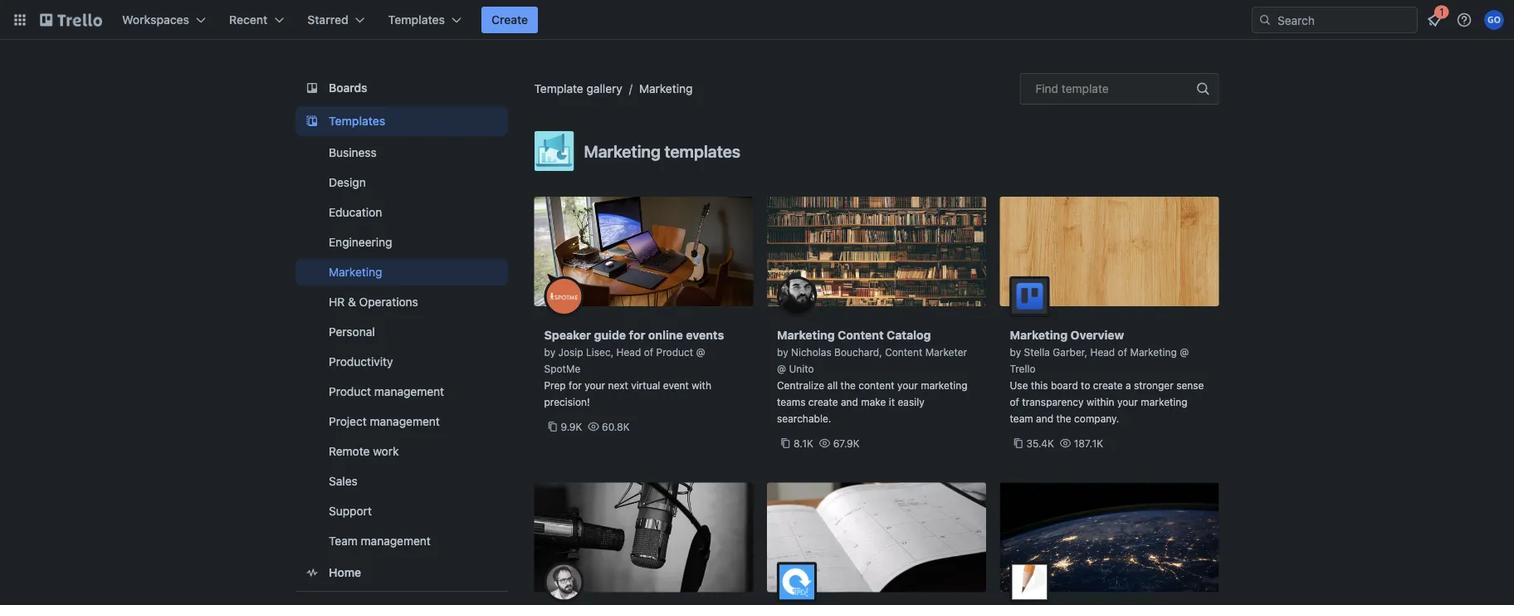Task type: describe. For each thing, give the bounding box(es) containing it.
@ for catalog
[[777, 363, 786, 374]]

remote work
[[328, 445, 399, 458]]

marketing templates
[[584, 141, 741, 161]]

by inside speaker guide for online events by josip lisec, head of product @ spotme prep for your next virtual event with precision!
[[544, 346, 556, 358]]

spotme
[[544, 363, 581, 374]]

marketing inside marketing content catalog by nicholas bouchard, content marketer @ unito centralize all the content your marketing teams create and make it easily searchable.
[[777, 328, 835, 342]]

create button
[[482, 7, 538, 33]]

35.4k
[[1027, 438, 1054, 449]]

nicholas
[[791, 346, 832, 358]]

head inside marketing overview by stella garber, head of marketing @ trello use this board to create a stronger sense of transparency within your marketing team and the company.
[[1091, 346, 1115, 358]]

management for project management
[[370, 415, 440, 428]]

stella
[[1024, 346, 1050, 358]]

the inside marketing overview by stella garber, head of marketing @ trello use this board to create a stronger sense of transparency within your marketing team and the company.
[[1057, 413, 1072, 424]]

a
[[1126, 379, 1131, 391]]

scan2cad image
[[777, 563, 817, 602]]

management for product management
[[374, 385, 444, 399]]

back to home image
[[40, 7, 102, 33]]

Search field
[[1272, 7, 1417, 32]]

template board image
[[302, 111, 322, 131]]

events
[[686, 328, 724, 342]]

marketing overview by stella garber, head of marketing @ trello use this board to create a stronger sense of transparency within your marketing team and the company.
[[1010, 328, 1204, 424]]

project management link
[[295, 409, 508, 435]]

@ inside speaker guide for online events by josip lisec, head of product @ spotme prep for your next virtual event with precision!
[[696, 346, 705, 358]]

1 horizontal spatial for
[[629, 328, 646, 342]]

your inside marketing overview by stella garber, head of marketing @ trello use this board to create a stronger sense of transparency within your marketing team and the company.
[[1118, 396, 1138, 408]]

precision!
[[544, 396, 590, 408]]

speaker guide for online events by josip lisec, head of product @ spotme prep for your next virtual event with precision!
[[544, 328, 724, 408]]

find
[[1036, 82, 1059, 95]]

work
[[373, 445, 399, 458]]

lisec,
[[586, 346, 614, 358]]

gallery
[[587, 82, 623, 95]]

by inside marketing content catalog by nicholas bouchard, content marketer @ unito centralize all the content your marketing teams create and make it easily searchable.
[[777, 346, 789, 358]]

josip lisec, head of product @ spotme image
[[544, 277, 584, 316]]

product management
[[328, 385, 444, 399]]

searchable.
[[777, 413, 832, 424]]

by inside marketing overview by stella garber, head of marketing @ trello use this board to create a stronger sense of transparency within your marketing team and the company.
[[1010, 346, 1021, 358]]

template gallery
[[534, 82, 623, 95]]

sense
[[1177, 379, 1204, 391]]

education link
[[295, 199, 508, 226]]

with
[[692, 379, 712, 391]]

event
[[663, 379, 689, 391]]

business
[[328, 146, 376, 159]]

team management link
[[295, 528, 508, 555]]

187.1k
[[1074, 438, 1104, 449]]

board image
[[302, 78, 322, 98]]

marketing down gallery on the top
[[584, 141, 661, 161]]

1 horizontal spatial marketing link
[[639, 82, 693, 95]]

unito
[[789, 363, 814, 374]]

templates button
[[378, 7, 472, 33]]

this
[[1031, 379, 1048, 391]]

catalog
[[887, 328, 931, 342]]

template
[[1062, 82, 1109, 95]]

marketing up &
[[328, 265, 382, 279]]

virtual
[[631, 379, 660, 391]]

starred button
[[298, 7, 375, 33]]

create inside marketing overview by stella garber, head of marketing @ trello use this board to create a stronger sense of transparency within your marketing team and the company.
[[1093, 379, 1123, 391]]

template gallery link
[[534, 82, 623, 95]]

home link
[[295, 558, 508, 588]]

prep
[[544, 379, 566, 391]]

remote
[[328, 445, 369, 458]]

workspaces button
[[112, 7, 216, 33]]

overview
[[1071, 328, 1125, 342]]

support
[[328, 504, 372, 518]]

remote work link
[[295, 438, 508, 465]]

company.
[[1075, 413, 1120, 424]]

gary orlando (garyorlando) image
[[1485, 10, 1505, 30]]

garber,
[[1053, 346, 1088, 358]]

easily
[[898, 396, 925, 408]]

design link
[[295, 169, 508, 196]]

templates inside templates 'link'
[[328, 114, 385, 128]]

next
[[608, 379, 628, 391]]

education
[[328, 206, 382, 219]]

the inside marketing content catalog by nicholas bouchard, content marketer @ unito centralize all the content your marketing teams create and make it easily searchable.
[[841, 379, 856, 391]]

nicholas bouchard, content marketer @ unito image
[[777, 277, 817, 316]]

find template
[[1036, 82, 1109, 95]]

boards
[[328, 81, 367, 95]]

project
[[328, 415, 366, 428]]

@ for by
[[1180, 346, 1189, 358]]

all
[[827, 379, 838, 391]]

0 vertical spatial content
[[838, 328, 884, 342]]

create
[[492, 13, 528, 27]]

1 vertical spatial marketing link
[[295, 259, 508, 286]]

hr
[[328, 295, 344, 309]]



Task type: locate. For each thing, give the bounding box(es) containing it.
sales
[[328, 475, 357, 488]]

chad reid, vp of marketing and communications @ jotform image
[[1010, 563, 1050, 602]]

1 vertical spatial product
[[328, 385, 371, 399]]

1 vertical spatial marketing
[[1141, 396, 1188, 408]]

of down overview
[[1118, 346, 1128, 358]]

and left make
[[841, 396, 859, 408]]

@ down the 'events'
[[696, 346, 705, 358]]

online
[[648, 328, 683, 342]]

personal
[[328, 325, 375, 339]]

stronger
[[1134, 379, 1174, 391]]

1 vertical spatial and
[[1036, 413, 1054, 424]]

project management
[[328, 415, 440, 428]]

@ left unito
[[777, 363, 786, 374]]

templates up the boards link
[[388, 13, 445, 27]]

by left nicholas
[[777, 346, 789, 358]]

@ inside marketing overview by stella garber, head of marketing @ trello use this board to create a stronger sense of transparency within your marketing team and the company.
[[1180, 346, 1189, 358]]

within
[[1087, 396, 1115, 408]]

home
[[328, 566, 361, 580]]

the
[[841, 379, 856, 391], [1057, 413, 1072, 424]]

for right guide
[[629, 328, 646, 342]]

0 horizontal spatial and
[[841, 396, 859, 408]]

1 vertical spatial create
[[809, 396, 838, 408]]

recent button
[[219, 7, 294, 33]]

sales link
[[295, 468, 508, 495]]

0 vertical spatial product
[[656, 346, 694, 358]]

1 horizontal spatial templates
[[388, 13, 445, 27]]

marketing down marketer
[[921, 379, 968, 391]]

josip
[[558, 346, 583, 358]]

marketing down stronger
[[1141, 396, 1188, 408]]

1 vertical spatial the
[[1057, 413, 1072, 424]]

team
[[1010, 413, 1034, 424]]

0 vertical spatial the
[[841, 379, 856, 391]]

templates
[[388, 13, 445, 27], [328, 114, 385, 128]]

marketing link up hr & operations link
[[295, 259, 508, 286]]

0 horizontal spatial your
[[585, 379, 605, 391]]

engineering link
[[295, 229, 508, 256]]

make
[[861, 396, 886, 408]]

of down the online
[[644, 346, 654, 358]]

the down transparency
[[1057, 413, 1072, 424]]

marketing right gallery on the top
[[639, 82, 693, 95]]

0 horizontal spatial marketing
[[921, 379, 968, 391]]

0 vertical spatial templates
[[388, 13, 445, 27]]

productivity
[[328, 355, 393, 369]]

templates
[[665, 141, 741, 161]]

management
[[374, 385, 444, 399], [370, 415, 440, 428], [360, 534, 430, 548]]

management inside product management link
[[374, 385, 444, 399]]

guide
[[594, 328, 626, 342]]

1 horizontal spatial product
[[656, 346, 694, 358]]

design
[[328, 176, 366, 189]]

transparency
[[1022, 396, 1084, 408]]

the right all at the right bottom of the page
[[841, 379, 856, 391]]

your inside marketing content catalog by nicholas bouchard, content marketer @ unito centralize all the content your marketing teams create and make it easily searchable.
[[898, 379, 918, 391]]

support link
[[295, 498, 508, 525]]

1 horizontal spatial of
[[1010, 396, 1020, 408]]

1 by from the left
[[544, 346, 556, 358]]

0 vertical spatial marketing link
[[639, 82, 693, 95]]

1 vertical spatial for
[[569, 379, 582, 391]]

1 vertical spatial content
[[885, 346, 923, 358]]

0 vertical spatial create
[[1093, 379, 1123, 391]]

for
[[629, 328, 646, 342], [569, 379, 582, 391]]

67.9k
[[833, 438, 860, 449]]

it
[[889, 396, 895, 408]]

marketing content catalog by nicholas bouchard, content marketer @ unito centralize all the content your marketing teams create and make it easily searchable.
[[777, 328, 968, 424]]

engineering
[[328, 235, 392, 249]]

and inside marketing overview by stella garber, head of marketing @ trello use this board to create a stronger sense of transparency within your marketing team and the company.
[[1036, 413, 1054, 424]]

board
[[1051, 379, 1078, 391]]

marketer
[[926, 346, 968, 358]]

Find template field
[[1020, 73, 1219, 105]]

2 vertical spatial management
[[360, 534, 430, 548]]

by
[[544, 346, 556, 358], [777, 346, 789, 358], [1010, 346, 1021, 358]]

0 horizontal spatial for
[[569, 379, 582, 391]]

boards link
[[295, 73, 508, 103]]

create down all at the right bottom of the page
[[809, 396, 838, 408]]

your
[[585, 379, 605, 391], [898, 379, 918, 391], [1118, 396, 1138, 408]]

content
[[859, 379, 895, 391]]

marketing inside marketing overview by stella garber, head of marketing @ trello use this board to create a stronger sense of transparency within your marketing team and the company.
[[1141, 396, 1188, 408]]

and down transparency
[[1036, 413, 1054, 424]]

1 horizontal spatial create
[[1093, 379, 1123, 391]]

1 head from the left
[[617, 346, 641, 358]]

3 by from the left
[[1010, 346, 1021, 358]]

marketing link right gallery on the top
[[639, 82, 693, 95]]

1 horizontal spatial your
[[898, 379, 918, 391]]

@ inside marketing content catalog by nicholas bouchard, content marketer @ unito centralize all the content your marketing teams create and make it easily searchable.
[[777, 363, 786, 374]]

of down use
[[1010, 396, 1020, 408]]

product up the project
[[328, 385, 371, 399]]

trello
[[1010, 363, 1036, 374]]

use
[[1010, 379, 1028, 391]]

@ up sense on the right bottom of the page
[[1180, 346, 1189, 358]]

workspaces
[[122, 13, 189, 27]]

1 horizontal spatial head
[[1091, 346, 1115, 358]]

templates inside popup button
[[388, 13, 445, 27]]

head inside speaker guide for online events by josip lisec, head of product @ spotme prep for your next virtual event with precision!
[[617, 346, 641, 358]]

0 horizontal spatial templates
[[328, 114, 385, 128]]

operations
[[359, 295, 418, 309]]

0 horizontal spatial by
[[544, 346, 556, 358]]

template
[[534, 82, 584, 95]]

your inside speaker guide for online events by josip lisec, head of product @ spotme prep for your next virtual event with precision!
[[585, 379, 605, 391]]

hr & operations link
[[295, 289, 508, 316]]

1 vertical spatial templates
[[328, 114, 385, 128]]

management for team management
[[360, 534, 430, 548]]

2 head from the left
[[1091, 346, 1115, 358]]

head down guide
[[617, 346, 641, 358]]

management down productivity link
[[374, 385, 444, 399]]

and inside marketing content catalog by nicholas bouchard, content marketer @ unito centralize all the content your marketing teams create and make it easily searchable.
[[841, 396, 859, 408]]

hr & operations
[[328, 295, 418, 309]]

stella garber, head of marketing @ trello image
[[1010, 277, 1050, 316]]

management inside "team management" link
[[360, 534, 430, 548]]

content up bouchard,
[[838, 328, 884, 342]]

1 horizontal spatial by
[[777, 346, 789, 358]]

1 horizontal spatial content
[[885, 346, 923, 358]]

of
[[644, 346, 654, 358], [1118, 346, 1128, 358], [1010, 396, 1020, 408]]

starred
[[307, 13, 349, 27]]

business link
[[295, 140, 508, 166]]

content down catalog
[[885, 346, 923, 358]]

2 horizontal spatial by
[[1010, 346, 1021, 358]]

1 horizontal spatial @
[[777, 363, 786, 374]]

8.1k
[[794, 438, 814, 449]]

0 horizontal spatial head
[[617, 346, 641, 358]]

marketing up stronger
[[1130, 346, 1177, 358]]

head down overview
[[1091, 346, 1115, 358]]

productivity link
[[295, 349, 508, 375]]

1 vertical spatial management
[[370, 415, 440, 428]]

0 vertical spatial management
[[374, 385, 444, 399]]

product down the online
[[656, 346, 694, 358]]

1 horizontal spatial the
[[1057, 413, 1072, 424]]

management inside project management link
[[370, 415, 440, 428]]

marketing icon image
[[534, 131, 574, 171]]

your left 'next' in the bottom left of the page
[[585, 379, 605, 391]]

templates up business
[[328, 114, 385, 128]]

and
[[841, 396, 859, 408], [1036, 413, 1054, 424]]

0 vertical spatial marketing
[[921, 379, 968, 391]]

home image
[[302, 563, 322, 583]]

personal link
[[295, 319, 508, 345]]

content
[[838, 328, 884, 342], [885, 346, 923, 358]]

marketing inside marketing content catalog by nicholas bouchard, content marketer @ unito centralize all the content your marketing teams create and make it easily searchable.
[[921, 379, 968, 391]]

2 by from the left
[[777, 346, 789, 358]]

ryan spilken, evangelist @ adaptavist image
[[544, 563, 584, 602]]

of inside speaker guide for online events by josip lisec, head of product @ spotme prep for your next virtual event with precision!
[[644, 346, 654, 358]]

teams
[[777, 396, 806, 408]]

open information menu image
[[1456, 12, 1473, 28]]

by up spotme
[[544, 346, 556, 358]]

1 horizontal spatial and
[[1036, 413, 1054, 424]]

marketing
[[921, 379, 968, 391], [1141, 396, 1188, 408]]

0 vertical spatial and
[[841, 396, 859, 408]]

create up the within
[[1093, 379, 1123, 391]]

2 horizontal spatial your
[[1118, 396, 1138, 408]]

0 horizontal spatial the
[[841, 379, 856, 391]]

team
[[328, 534, 357, 548]]

marketing up stella
[[1010, 328, 1068, 342]]

create
[[1093, 379, 1123, 391], [809, 396, 838, 408]]

search image
[[1259, 13, 1272, 27]]

@
[[696, 346, 705, 358], [1180, 346, 1189, 358], [777, 363, 786, 374]]

recent
[[229, 13, 268, 27]]

60.8k
[[602, 421, 630, 433]]

0 vertical spatial for
[[629, 328, 646, 342]]

by up 'trello' on the right bottom of the page
[[1010, 346, 1021, 358]]

management down support link
[[360, 534, 430, 548]]

0 horizontal spatial marketing link
[[295, 259, 508, 286]]

product inside speaker guide for online events by josip lisec, head of product @ spotme prep for your next virtual event with precision!
[[656, 346, 694, 358]]

team management
[[328, 534, 430, 548]]

speaker
[[544, 328, 591, 342]]

create inside marketing content catalog by nicholas bouchard, content marketer @ unito centralize all the content your marketing teams create and make it easily searchable.
[[809, 396, 838, 408]]

management down product management link
[[370, 415, 440, 428]]

centralize
[[777, 379, 825, 391]]

primary element
[[0, 0, 1515, 40]]

your up easily
[[898, 379, 918, 391]]

to
[[1081, 379, 1091, 391]]

0 horizontal spatial of
[[644, 346, 654, 358]]

bouchard,
[[835, 346, 883, 358]]

1 notification image
[[1425, 10, 1445, 30]]

marketing up nicholas
[[777, 328, 835, 342]]

2 horizontal spatial @
[[1180, 346, 1189, 358]]

0 horizontal spatial content
[[838, 328, 884, 342]]

marketing link
[[639, 82, 693, 95], [295, 259, 508, 286]]

2 horizontal spatial of
[[1118, 346, 1128, 358]]

0 horizontal spatial @
[[696, 346, 705, 358]]

0 horizontal spatial create
[[809, 396, 838, 408]]

templates link
[[295, 106, 508, 136]]

for up precision! on the left of page
[[569, 379, 582, 391]]

&
[[348, 295, 356, 309]]

product management link
[[295, 379, 508, 405]]

0 horizontal spatial product
[[328, 385, 371, 399]]

1 horizontal spatial marketing
[[1141, 396, 1188, 408]]

9.9k
[[561, 421, 582, 433]]

your down a at the bottom right of the page
[[1118, 396, 1138, 408]]



Task type: vqa. For each thing, say whether or not it's contained in the screenshot.
the bottom GREG ROBINSON (GREGROBINSON96) image
no



